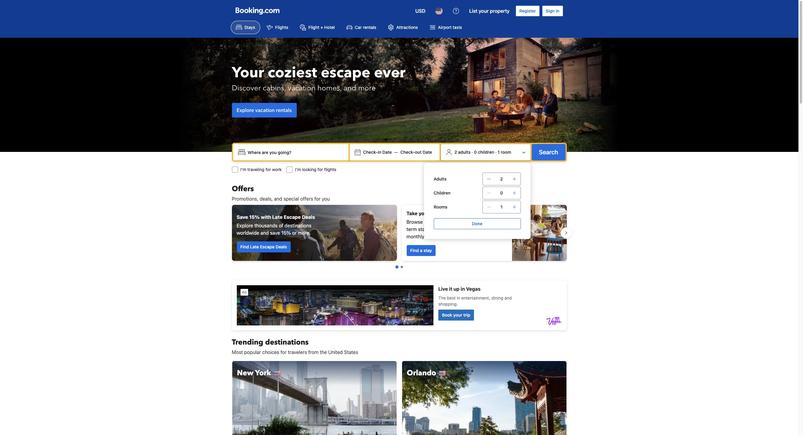 Task type: describe. For each thing, give the bounding box(es) containing it.
Where are you going? field
[[245, 147, 346, 158]]

find late escape deals link
[[237, 242, 291, 253]]

and inside save 15% with late escape deals explore thousands of destinations worldwide and save 15% or more
[[261, 230, 269, 236]]

many
[[433, 227, 444, 232]]

airport taxis
[[438, 25, 462, 30]]

offers
[[300, 196, 313, 202]]

car rentals link
[[341, 21, 382, 34]]

sign
[[546, 8, 555, 13]]

worldwide
[[237, 230, 259, 236]]

1 vertical spatial rentals
[[276, 107, 292, 113]]

a
[[420, 248, 423, 253]]

save
[[237, 214, 248, 220]]

properties
[[424, 219, 447, 225]]

1 horizontal spatial 0
[[501, 190, 503, 196]]

destinations inside save 15% with late escape deals explore thousands of destinations worldwide and save 15% or more
[[285, 223, 312, 228]]

out
[[415, 150, 422, 155]]

coziest
[[268, 63, 317, 83]]

rooms
[[434, 204, 448, 210]]

for inside offers promotions, deals, and special offers for you
[[315, 196, 321, 202]]

new york
[[237, 368, 271, 378]]

the
[[320, 350, 327, 355]]

save 15% with late escape deals explore thousands of destinations worldwide and save 15% or more
[[237, 214, 315, 236]]

2 date from the left
[[423, 150, 432, 155]]

i'm
[[240, 167, 246, 172]]

1 vertical spatial vacation
[[255, 107, 275, 113]]

take your longest vacation yet image
[[512, 205, 567, 261]]

done
[[472, 221, 483, 226]]

your
[[232, 63, 264, 83]]

flights link
[[262, 21, 294, 34]]

more inside your coziest escape ever discover cabins, vacation homes, and more
[[358, 83, 376, 93]]

from
[[308, 350, 319, 355]]

work
[[272, 167, 282, 172]]

usd
[[416, 8, 426, 14]]

2 · from the left
[[496, 150, 497, 155]]

for left work
[[266, 167, 271, 172]]

with
[[261, 214, 271, 220]]

explore inside save 15% with late escape deals explore thousands of destinations worldwide and save 15% or more
[[237, 223, 253, 228]]

explore vacation rentals
[[237, 107, 292, 113]]

promotions,
[[232, 196, 258, 202]]

travelers
[[288, 350, 307, 355]]

done button
[[434, 218, 521, 229]]

group of friends hiking in the mountains on a sunny day image
[[232, 205, 397, 261]]

stays link
[[231, 21, 260, 34]]

orlando
[[407, 368, 436, 378]]

in for check-
[[378, 150, 382, 155]]

take your longest vacation yet browse properties offering long- term stays, many at reduced monthly rates.
[[407, 211, 478, 239]]

find for explore thousands of destinations worldwide and save 15% or more
[[240, 244, 249, 249]]

check-in date button
[[361, 147, 395, 158]]

escape inside save 15% with late escape deals explore thousands of destinations worldwide and save 15% or more
[[284, 214, 301, 220]]

cabins,
[[263, 83, 286, 93]]

property
[[490, 8, 510, 14]]

airport
[[438, 25, 452, 30]]

your for longest
[[419, 211, 430, 216]]

thousands
[[255, 223, 278, 228]]

+
[[321, 25, 323, 30]]

offering
[[448, 219, 465, 225]]

stays,
[[418, 227, 431, 232]]

car rentals
[[355, 25, 376, 30]]

destinations inside the trending destinations most popular choices for travelers from the united states
[[265, 338, 309, 348]]

find for browse properties offering long- term stays, many at reduced monthly rates.
[[410, 248, 419, 253]]

escape inside "link"
[[260, 244, 275, 249]]

children
[[478, 150, 494, 155]]

hotel
[[324, 25, 335, 30]]

find a stay
[[410, 248, 432, 253]]

main content containing offers
[[227, 184, 572, 435]]

reduced
[[451, 227, 470, 232]]

adults
[[458, 150, 471, 155]]

room
[[501, 150, 512, 155]]

york
[[255, 368, 271, 378]]

find a stay link
[[407, 245, 436, 256]]

save
[[270, 230, 280, 236]]

2 adults · 0 children · 1 room
[[455, 150, 512, 155]]

flight + hotel link
[[295, 21, 340, 34]]

escape
[[321, 63, 371, 83]]

2 check- from the left
[[401, 150, 415, 155]]

orlando link
[[402, 361, 567, 435]]

late inside save 15% with late escape deals explore thousands of destinations worldwide and save 15% or more
[[272, 214, 283, 220]]

choices
[[262, 350, 279, 355]]

check-out date button
[[398, 147, 435, 158]]

—
[[395, 150, 398, 155]]

take
[[407, 211, 418, 216]]

your coziest escape ever discover cabins, vacation homes, and more
[[232, 63, 406, 93]]

for inside the trending destinations most popular choices for travelers from the united states
[[281, 350, 287, 355]]

and inside offers promotions, deals, and special offers for you
[[274, 196, 282, 202]]

1 inside button
[[498, 150, 500, 155]]

sign in
[[546, 8, 560, 13]]

trending
[[232, 338, 263, 348]]



Task type: vqa. For each thing, say whether or not it's contained in the screenshot.
rates.
yes



Task type: locate. For each thing, give the bounding box(es) containing it.
more
[[358, 83, 376, 93], [298, 230, 309, 236]]

longest
[[431, 211, 448, 216]]

more inside save 15% with late escape deals explore thousands of destinations worldwide and save 15% or more
[[298, 230, 309, 236]]

0 horizontal spatial date
[[383, 150, 392, 155]]

0 vertical spatial more
[[358, 83, 376, 93]]

0 horizontal spatial your
[[419, 211, 430, 216]]

2 horizontal spatial and
[[344, 83, 357, 93]]

1 vertical spatial and
[[274, 196, 282, 202]]

trending destinations most popular choices for travelers from the united states
[[232, 338, 358, 355]]

0 horizontal spatial vacation
[[255, 107, 275, 113]]

rates.
[[426, 234, 438, 239]]

i'm
[[295, 167, 301, 172]]

destinations
[[285, 223, 312, 228], [265, 338, 309, 348]]

most
[[232, 350, 243, 355]]

deals inside save 15% with late escape deals explore thousands of destinations worldwide and save 15% or more
[[302, 214, 315, 220]]

1 horizontal spatial late
[[272, 214, 283, 220]]

register link
[[516, 5, 540, 16]]

late inside "link"
[[250, 244, 259, 249]]

booking.com image
[[236, 7, 279, 15]]

special
[[284, 196, 299, 202]]

0 horizontal spatial 15%
[[249, 214, 260, 220]]

escape
[[284, 214, 301, 220], [260, 244, 275, 249]]

find down worldwide
[[240, 244, 249, 249]]

1 explore from the top
[[237, 107, 254, 113]]

vacation up offering
[[450, 211, 470, 216]]

in right sign
[[556, 8, 560, 13]]

0 inside 2 adults · 0 children · 1 room button
[[474, 150, 477, 155]]

1 vertical spatial 1
[[501, 204, 503, 210]]

0 horizontal spatial and
[[261, 230, 269, 236]]

1 horizontal spatial escape
[[284, 214, 301, 220]]

0 vertical spatial 2
[[455, 150, 457, 155]]

explore up worldwide
[[237, 223, 253, 228]]

1 horizontal spatial 15%
[[282, 230, 291, 236]]

children
[[434, 190, 451, 196]]

and down thousands
[[261, 230, 269, 236]]

1 left room
[[498, 150, 500, 155]]

vacation down cabins,
[[255, 107, 275, 113]]

1 horizontal spatial deals
[[302, 214, 315, 220]]

15%
[[249, 214, 260, 220], [282, 230, 291, 236]]

0 vertical spatial explore
[[237, 107, 254, 113]]

stays
[[244, 25, 255, 30]]

advertisement region
[[232, 281, 567, 331]]

0 horizontal spatial find
[[240, 244, 249, 249]]

0 vertical spatial rentals
[[363, 25, 376, 30]]

sign in link
[[542, 5, 563, 16]]

rentals down cabins,
[[276, 107, 292, 113]]

vacation
[[288, 83, 316, 93], [255, 107, 275, 113], [450, 211, 470, 216]]

find inside "link"
[[240, 244, 249, 249]]

0 horizontal spatial 2
[[455, 150, 457, 155]]

2
[[455, 150, 457, 155], [501, 176, 503, 182]]

0 horizontal spatial ·
[[472, 150, 473, 155]]

monthly
[[407, 234, 425, 239]]

or
[[292, 230, 297, 236]]

0 vertical spatial late
[[272, 214, 283, 220]]

0 vertical spatial destinations
[[285, 223, 312, 228]]

you
[[322, 196, 330, 202]]

more down escape
[[358, 83, 376, 93]]

for left you
[[315, 196, 321, 202]]

1 horizontal spatial rentals
[[363, 25, 376, 30]]

date
[[383, 150, 392, 155], [423, 150, 432, 155]]

check- left —
[[363, 150, 378, 155]]

2 down room
[[501, 176, 503, 182]]

your right take
[[419, 211, 430, 216]]

check-
[[363, 150, 378, 155], [401, 150, 415, 155]]

0 horizontal spatial in
[[378, 150, 382, 155]]

0 horizontal spatial rentals
[[276, 107, 292, 113]]

1 horizontal spatial in
[[556, 8, 560, 13]]

in left —
[[378, 150, 382, 155]]

date right out
[[423, 150, 432, 155]]

flight + hotel
[[309, 25, 335, 30]]

search
[[539, 149, 559, 156]]

airport taxis link
[[425, 21, 467, 34]]

date left —
[[383, 150, 392, 155]]

0 vertical spatial deals
[[302, 214, 315, 220]]

attractions link
[[383, 21, 423, 34]]

late down worldwide
[[250, 244, 259, 249]]

deals
[[302, 214, 315, 220], [276, 244, 287, 249]]

1 vertical spatial 0
[[501, 190, 503, 196]]

offers
[[232, 184, 254, 194]]

offers promotions, deals, and special offers for you
[[232, 184, 330, 202]]

15% left with
[[249, 214, 260, 220]]

late
[[272, 214, 283, 220], [250, 244, 259, 249]]

1 vertical spatial 2
[[501, 176, 503, 182]]

1 · from the left
[[472, 150, 473, 155]]

adults
[[434, 176, 447, 182]]

0 vertical spatial vacation
[[288, 83, 316, 93]]

and right deals,
[[274, 196, 282, 202]]

of
[[279, 223, 283, 228]]

deals down "save"
[[276, 244, 287, 249]]

0 vertical spatial and
[[344, 83, 357, 93]]

2 for 2
[[501, 176, 503, 182]]

your inside take your longest vacation yet browse properties offering long- term stays, many at reduced monthly rates.
[[419, 211, 430, 216]]

rentals right car
[[363, 25, 376, 30]]

1 horizontal spatial find
[[410, 248, 419, 253]]

0 vertical spatial in
[[556, 8, 560, 13]]

for
[[266, 167, 271, 172], [318, 167, 323, 172], [315, 196, 321, 202], [281, 350, 287, 355]]

1 horizontal spatial 2
[[501, 176, 503, 182]]

new
[[237, 368, 254, 378]]

escape down "save"
[[260, 244, 275, 249]]

2 explore from the top
[[237, 223, 253, 228]]

region
[[227, 203, 572, 263]]

1 horizontal spatial check-
[[401, 150, 415, 155]]

2 inside button
[[455, 150, 457, 155]]

and
[[344, 83, 357, 93], [274, 196, 282, 202], [261, 230, 269, 236]]

2 for 2 adults · 0 children · 1 room
[[455, 150, 457, 155]]

0 horizontal spatial escape
[[260, 244, 275, 249]]

0 vertical spatial 0
[[474, 150, 477, 155]]

0 horizontal spatial 1
[[498, 150, 500, 155]]

explore down discover
[[237, 107, 254, 113]]

homes,
[[318, 83, 342, 93]]

vacation inside your coziest escape ever discover cabins, vacation homes, and more
[[288, 83, 316, 93]]

states
[[344, 350, 358, 355]]

united
[[328, 350, 343, 355]]

escape up or
[[284, 214, 301, 220]]

1 vertical spatial your
[[419, 211, 430, 216]]

flights
[[324, 167, 337, 172]]

progress bar
[[396, 266, 403, 269]]

stay
[[424, 248, 432, 253]]

discover
[[232, 83, 261, 93]]

vacation down coziest
[[288, 83, 316, 93]]

0 vertical spatial escape
[[284, 214, 301, 220]]

in for sign
[[556, 8, 560, 13]]

0 vertical spatial 1
[[498, 150, 500, 155]]

1 horizontal spatial vacation
[[288, 83, 316, 93]]

destinations up or
[[285, 223, 312, 228]]

1 horizontal spatial and
[[274, 196, 282, 202]]

1 horizontal spatial ·
[[496, 150, 497, 155]]

and down escape
[[344, 83, 357, 93]]

for left the flights
[[318, 167, 323, 172]]

15% left or
[[282, 230, 291, 236]]

vacation inside take your longest vacation yet browse properties offering long- term stays, many at reduced monthly rates.
[[450, 211, 470, 216]]

1 vertical spatial 15%
[[282, 230, 291, 236]]

check-in date — check-out date
[[363, 150, 432, 155]]

for right the choices
[[281, 350, 287, 355]]

2 left adults
[[455, 150, 457, 155]]

check- right —
[[401, 150, 415, 155]]

1 horizontal spatial date
[[423, 150, 432, 155]]

0 horizontal spatial 0
[[474, 150, 477, 155]]

list
[[470, 8, 478, 14]]

0 horizontal spatial more
[[298, 230, 309, 236]]

0 horizontal spatial deals
[[276, 244, 287, 249]]

deals down offers
[[302, 214, 315, 220]]

destinations up travelers
[[265, 338, 309, 348]]

1 vertical spatial destinations
[[265, 338, 309, 348]]

i'm traveling for work
[[240, 167, 282, 172]]

2 vertical spatial and
[[261, 230, 269, 236]]

search button
[[532, 144, 566, 161]]

0 horizontal spatial late
[[250, 244, 259, 249]]

flight
[[309, 25, 320, 30]]

1 vertical spatial in
[[378, 150, 382, 155]]

1 vertical spatial explore
[[237, 223, 253, 228]]

taxis
[[453, 25, 462, 30]]

at
[[446, 227, 450, 232]]

1 horizontal spatial 1
[[501, 204, 503, 210]]

popular
[[244, 350, 261, 355]]

term
[[407, 227, 417, 232]]

and inside your coziest escape ever discover cabins, vacation homes, and more
[[344, 83, 357, 93]]

deals inside "link"
[[276, 244, 287, 249]]

· right adults
[[472, 150, 473, 155]]

more right or
[[298, 230, 309, 236]]

ever
[[374, 63, 406, 83]]

1 up 'done' 'button'
[[501, 204, 503, 210]]

2 horizontal spatial vacation
[[450, 211, 470, 216]]

· right 'children'
[[496, 150, 497, 155]]

1 vertical spatial more
[[298, 230, 309, 236]]

1
[[498, 150, 500, 155], [501, 204, 503, 210]]

flights
[[275, 25, 288, 30]]

looking
[[302, 167, 317, 172]]

car
[[355, 25, 362, 30]]

register
[[520, 8, 536, 13]]

0 horizontal spatial check-
[[363, 150, 378, 155]]

yet
[[471, 211, 478, 216]]

1 vertical spatial deals
[[276, 244, 287, 249]]

main content
[[227, 184, 572, 435]]

i'm looking for flights
[[295, 167, 337, 172]]

2 vertical spatial vacation
[[450, 211, 470, 216]]

late up of
[[272, 214, 283, 220]]

attractions
[[397, 25, 418, 30]]

list your property link
[[466, 4, 514, 18]]

1 vertical spatial escape
[[260, 244, 275, 249]]

your for property
[[479, 8, 489, 14]]

long-
[[467, 219, 478, 225]]

explore
[[237, 107, 254, 113], [237, 223, 253, 228]]

find late escape deals
[[240, 244, 287, 249]]

find left a
[[410, 248, 419, 253]]

usd button
[[412, 4, 429, 18]]

1 check- from the left
[[363, 150, 378, 155]]

your right the list
[[479, 8, 489, 14]]

rentals
[[363, 25, 376, 30], [276, 107, 292, 113]]

region containing take your longest vacation yet
[[227, 203, 572, 263]]

1 horizontal spatial your
[[479, 8, 489, 14]]

in
[[556, 8, 560, 13], [378, 150, 382, 155]]

list your property
[[470, 8, 510, 14]]

1 date from the left
[[383, 150, 392, 155]]

traveling
[[248, 167, 265, 172]]

1 vertical spatial late
[[250, 244, 259, 249]]

0 vertical spatial 15%
[[249, 214, 260, 220]]

0 vertical spatial your
[[479, 8, 489, 14]]

1 horizontal spatial more
[[358, 83, 376, 93]]



